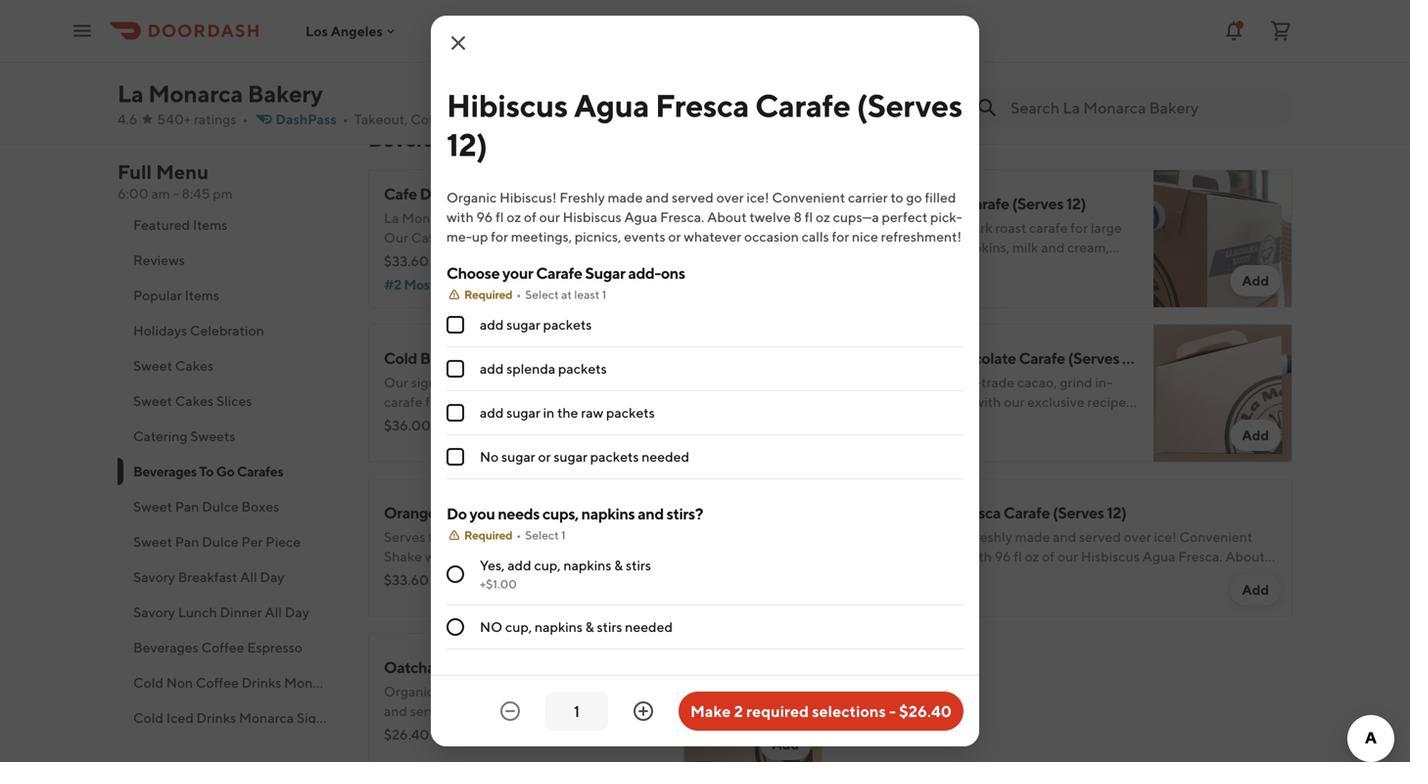 Task type: locate. For each thing, give the bounding box(es) containing it.
stirs inside yes, add cup, napkins & stirs +$1.00
[[626, 558, 651, 574]]

olla(
[[520, 375, 547, 391]]

de up olla( at the left of page
[[512, 349, 530, 368]]

hibiscus! inside hibiscus agua fresca carafe (serves 12) organic hibiscus! freshly made and served over ice!  convenient carrier to go filled with 96 fl oz of our hisbiscus agua fresca. about twelve 8 fl oz cups—a perfect pick-me-up for meetings, picnics, events or whatever occasion calls for nice refreshment!
[[907, 529, 964, 545]]

select left at
[[525, 288, 559, 302]]

add right add sugar packets checkbox
[[480, 317, 504, 333]]

1 vertical spatial 1
[[561, 529, 566, 543]]

ons
[[661, 264, 685, 283]]

agua inside hibiscus agua fresca carafe (serves 12)
[[574, 87, 649, 124]]

hibiscus inside hibiscus agua fresca carafe (serves 12) organic hibiscus! freshly made and served over ice!  convenient carrier to go filled with 96 fl oz of our hisbiscus agua fresca. about twelve 8 fl oz cups—a perfect pick-me-up for meetings, picnics, events or whatever occasion calls for nice refreshment!
[[854, 504, 913, 522]]

$33.60
[[384, 253, 429, 269], [854, 418, 899, 434], [384, 572, 429, 589]]

fresca inside hibiscus agua fresca carafe (serves 12) organic hibiscus! freshly made and served over ice!  convenient carrier to go filled with 96 fl oz of our hisbiscus agua fresca. about twelve 8 fl oz cups—a perfect pick-me-up for meetings, picnics, events or whatever occasion calls for nice refreshment!
[[955, 504, 1001, 522]]

2 horizontal spatial serves
[[1038, 259, 1079, 275]]

occasion
[[744, 229, 799, 245], [974, 588, 1029, 604]]

sugar down olla( at the left of page
[[507, 405, 540, 421]]

0 horizontal spatial occasion
[[744, 229, 799, 245]]

stirs
[[626, 558, 651, 574], [597, 619, 622, 636]]

fresca.
[[660, 209, 704, 225], [1178, 549, 1223, 565]]

with
[[447, 209, 474, 225], [965, 549, 992, 565]]

olla right 'de'
[[442, 185, 471, 203]]

perfect
[[882, 209, 928, 225], [986, 569, 1032, 585]]

1 vertical spatial 8
[[898, 569, 906, 585]]

carafe
[[755, 87, 851, 124], [474, 185, 520, 203], [963, 194, 1009, 213], [536, 264, 582, 283], [564, 349, 611, 368], [1019, 349, 1065, 368], [479, 504, 525, 522], [1004, 504, 1050, 522], [540, 659, 586, 677]]

0 vertical spatial of
[[524, 209, 537, 225]]

select inside choose your carafe sugar  add-ons group
[[525, 288, 559, 302]]

1 horizontal spatial large
[[1091, 220, 1122, 236]]

2 sweet from the top
[[133, 393, 172, 409]]

$33.60 down mexican
[[854, 418, 899, 434]]

dulce
[[202, 499, 239, 515], [202, 534, 239, 550]]

olla up olla( at the left of page
[[533, 349, 561, 368]]

2 horizontal spatial or
[[898, 588, 911, 604]]

cold left non
[[133, 675, 163, 691]]

1 horizontal spatial whatever
[[914, 588, 971, 604]]

milk inside the organic coffee carafe (serves 12) organic oaxacan dark roast carafe for large groups. includes napkins, milk and cream, sweeteners, stirrers and cups. serves twelve.
[[1012, 239, 1039, 256]]

1 vertical spatial stirs
[[597, 619, 622, 636]]

with inside hibiscus agua fresca carafe (serves 12) organic hibiscus! freshly made and served over ice!  convenient carrier to go filled with 96 fl oz of our hisbiscus agua fresca. about twelve 8 fl oz cups—a perfect pick-me-up for meetings, picnics, events or whatever occasion calls for nice refreshment!
[[965, 549, 992, 565]]

to inside hibiscus agua fresca carafe (serves 12) organic hibiscus! freshly made and served over ice!  convenient carrier to go filled with 96 fl oz of our hisbiscus agua fresca. about twelve 8 fl oz cups—a perfect pick-me-up for meetings, picnics, events or whatever occasion calls for nice refreshment!
[[897, 549, 909, 565]]

refreshment!
[[881, 229, 962, 245], [1111, 588, 1192, 604]]

no
[[480, 449, 499, 465]]

0 horizontal spatial 96
[[476, 209, 493, 225]]

items for featured items
[[193, 217, 227, 233]]

decrease quantity by 1 image
[[499, 700, 522, 724]]

beverages for beverages to go carafes
[[133, 464, 197, 480]]

0 horizontal spatial of
[[524, 209, 537, 225]]

me-
[[447, 229, 472, 245], [1067, 569, 1092, 585]]

1 vertical spatial made
[[1015, 529, 1050, 545]]

0 vertical spatial &
[[614, 558, 623, 574]]

0 vertical spatial meetings,
[[511, 229, 572, 245]]

0 horizontal spatial carafe
[[384, 394, 423, 410]]

carafe inside hibiscus agua fresca carafe (serves 12) organic hibiscus! freshly made and served over ice!  convenient carrier to go filled with 96 fl oz of our hisbiscus agua fresca. about twelve 8 fl oz cups—a perfect pick-me-up for meetings, picnics, events or whatever occasion calls for nice refreshment!
[[1004, 504, 1050, 522]]

choose your carafe sugar  add-ons group
[[447, 262, 964, 480]]

made inside hibiscus agua fresca carafe (serves 12) organic hibiscus! freshly made and served over ice!  convenient carrier to go filled with 96 fl oz of our hisbiscus agua fresca. about twelve 8 fl oz cups—a perfect pick-me-up for meetings, picnics, events or whatever occasion calls for nice refreshment!
[[1015, 529, 1050, 545]]

cups
[[531, 529, 561, 545]]

all right "dinner"
[[265, 605, 282, 621]]

1 horizontal spatial 1
[[602, 288, 607, 302]]

• down needs
[[516, 529, 521, 543]]

cold for iced
[[133, 711, 163, 727]]

0 vertical spatial 96
[[476, 209, 493, 225]]

1 horizontal spatial occasion
[[974, 588, 1029, 604]]

large down signature
[[445, 394, 477, 410]]

hibiscus! inside the organic hibiscus! freshly made and served over ice!  convenient carrier to go filled with 96 fl oz of our hisbiscus agua fresca. about twelve 8 fl oz cups—a perfect pick- me-up for meetings, picnics, events or whatever occasion calls for nice refreshment!
[[500, 190, 557, 206]]

cold brewed cafe de olla carafe (serves 12) our signature cafe de olla( cinnmon brown sugar) in cold brew in a carafe for large groups. includes napkins, milk and cream, sweeteners, stirrers and cups. serves twelve.
[[384, 349, 790, 430]]

add button
[[1230, 265, 1281, 297], [760, 420, 811, 451], [1230, 420, 1281, 451], [1230, 575, 1281, 606], [760, 730, 811, 761]]

monarca up cold iced drinks monarca signature classic coffee
[[284, 675, 339, 691]]

cup, right "no"
[[505, 619, 532, 636]]

pick-
[[930, 209, 962, 225], [1035, 569, 1067, 585]]

needed inside choose your carafe sugar  add-ons group
[[642, 449, 689, 465]]

0 horizontal spatial picnics,
[[575, 229, 621, 245]]

milk down roast
[[1012, 239, 1039, 256]]

organic coffee carafe (serves 12) image
[[1154, 169, 1293, 308]]

add for organic coffee carafe (serves 12)
[[1242, 273, 1269, 289]]

2 savory from the top
[[133, 605, 175, 621]]

1 cakes from the top
[[175, 358, 214, 374]]

calls
[[802, 229, 829, 245], [1032, 588, 1059, 604]]

signature left the classic
[[297, 711, 357, 727]]

selections
[[812, 703, 886, 721]]

juice
[[439, 504, 476, 522]]

sweeteners, down signature
[[384, 414, 458, 430]]

items
[[193, 217, 227, 233], [185, 287, 219, 304]]

1 vertical spatial me-
[[1067, 569, 1092, 585]]

add for add sugar in the raw packets
[[480, 405, 504, 421]]

about inside the organic hibiscus! freshly made and served over ice!  convenient carrier to go filled with 96 fl oz of our hisbiscus agua fresca. about twelve 8 fl oz cups—a perfect pick- me-up for meetings, picnics, events or whatever occasion calls for nice refreshment!
[[707, 209, 747, 225]]

pan for sweet pan dulce per piece
[[175, 534, 199, 550]]

0 vertical spatial cup,
[[534, 558, 561, 574]]

for
[[1071, 220, 1088, 236], [491, 229, 508, 245], [832, 229, 849, 245], [425, 394, 443, 410], [1111, 569, 1129, 585], [1062, 588, 1079, 604]]

1 horizontal spatial twelve.
[[612, 414, 657, 430]]

la monarca bakery
[[118, 80, 323, 108]]

$36.00
[[384, 418, 431, 434]]

required down 'you'
[[464, 529, 512, 543]]

savory left "lunch"
[[133, 605, 175, 621]]

large right roast
[[1091, 220, 1122, 236]]

napkins up 'napkins.'
[[581, 505, 635, 523]]

monarca up 540+ ratings •
[[148, 80, 243, 108]]

napkins, down brown
[[584, 394, 635, 410]]

carafe right roast
[[1029, 220, 1068, 236]]

of inside hibiscus agua fresca carafe (serves 12) organic hibiscus! freshly made and served over ice!  convenient carrier to go filled with 96 fl oz of our hisbiscus agua fresca. about twelve 8 fl oz cups—a perfect pick-me-up for meetings, picnics, events or whatever occasion calls for nice refreshment!
[[1042, 549, 1055, 565]]

packets down at
[[543, 317, 592, 333]]

am
[[151, 186, 170, 202]]

serves
[[1038, 259, 1079, 275], [568, 414, 609, 430], [384, 529, 426, 545]]

cold left iced
[[133, 711, 163, 727]]

select
[[525, 288, 559, 302], [525, 529, 559, 543]]

1 vertical spatial twelve
[[854, 569, 896, 585]]

beverages for beverages - to go carafes
[[368, 126, 468, 152]]

0 vertical spatial items
[[193, 217, 227, 233]]

1 horizontal spatial hibiscus
[[854, 504, 913, 522]]

1 vertical spatial groups.
[[479, 394, 525, 410]]

milk down sugar)
[[638, 394, 664, 410]]

cakes up catering sweets
[[175, 393, 214, 409]]

add splenda packets checkbox
[[447, 360, 464, 378]]

refreshment! inside hibiscus agua fresca carafe (serves 12) organic hibiscus! freshly made and served over ice!  convenient carrier to go filled with 96 fl oz of our hisbiscus agua fresca. about twelve 8 fl oz cups—a perfect pick-me-up for meetings, picnics, events or whatever occasion calls for nice refreshment!
[[1111, 588, 1192, 604]]

events
[[624, 229, 666, 245], [854, 588, 895, 604]]

0 horizontal spatial events
[[624, 229, 666, 245]]

1 vertical spatial stirrers
[[461, 414, 503, 430]]

ice! inside hibiscus agua fresca carafe (serves 12) organic hibiscus! freshly made and served over ice!  convenient carrier to go filled with 96 fl oz of our hisbiscus agua fresca. about twelve 8 fl oz cups—a perfect pick-me-up for meetings, picnics, events or whatever occasion calls for nice refreshment!
[[1154, 529, 1177, 545]]

required
[[746, 703, 809, 721]]

agua for hibiscus agua fresca carafe (serves 12) organic hibiscus! freshly made and served over ice!  convenient carrier to go filled with 96 fl oz of our hisbiscus agua fresca. about twelve 8 fl oz cups—a perfect pick-me-up for meetings, picnics, events or whatever occasion calls for nice refreshment!
[[916, 504, 952, 522]]

cakes
[[175, 358, 214, 374], [175, 393, 214, 409]]

1 vertical spatial pick-
[[1035, 569, 1067, 585]]

sweet up catering
[[133, 393, 172, 409]]

1 vertical spatial nice
[[1082, 588, 1108, 604]]

1 vertical spatial up
[[1092, 569, 1108, 585]]

filled inside hibiscus agua fresca carafe (serves 12) organic hibiscus! freshly made and served over ice!  convenient carrier to go filled with 96 fl oz of our hisbiscus agua fresca. about twelve 8 fl oz cups—a perfect pick-me-up for meetings, picnics, events or whatever occasion calls for nice refreshment!
[[931, 549, 962, 565]]

carafes up boxes
[[237, 464, 283, 480]]

1 horizontal spatial served
[[1079, 529, 1121, 545]]

coffee inside the organic coffee carafe (serves 12) organic oaxacan dark roast carafe for large groups. includes napkins, milk and cream, sweeteners, stirrers and cups. serves twelve.
[[913, 194, 960, 213]]

$26.40 right selections
[[899, 703, 952, 721]]

perfect inside hibiscus agua fresca carafe (serves 12) organic hibiscus! freshly made and served over ice!  convenient carrier to go filled with 96 fl oz of our hisbiscus agua fresca. about twelve 8 fl oz cups—a perfect pick-me-up for meetings, picnics, events or whatever occasion calls for nice refreshment!
[[986, 569, 1032, 585]]

go inside the organic hibiscus! freshly made and served over ice!  convenient carrier to go filled with 96 fl oz of our hisbiscus agua fresca. about twelve 8 fl oz cups—a perfect pick- me-up for meetings, picnics, events or whatever occasion calls for nice refreshment!
[[906, 190, 922, 206]]

1 vertical spatial fresca.
[[1178, 549, 1223, 565]]

about
[[707, 209, 747, 225], [1225, 549, 1265, 565]]

+$1.00
[[480, 578, 517, 592]]

twelve inside the organic hibiscus! freshly made and served over ice!  convenient carrier to go filled with 96 fl oz of our hisbiscus agua fresca. about twelve 8 fl oz cups—a perfect pick- me-up for meetings, picnics, events or whatever occasion calls for nice refreshment!
[[750, 209, 791, 225]]

monarca down 'cold non coffee drinks monarca signature'
[[239, 711, 294, 727]]

1 right cups
[[561, 529, 566, 543]]

in left cold
[[691, 375, 702, 391]]

2 pan from the top
[[175, 534, 199, 550]]

Current quantity is 1 number field
[[557, 701, 596, 723]]

sugar)
[[649, 375, 688, 391]]

1 pan from the top
[[175, 499, 199, 515]]

1 horizontal spatial pick-
[[1035, 569, 1067, 585]]

1
[[602, 288, 607, 302], [561, 529, 566, 543]]

agua inside the organic hibiscus! freshly made and served over ice!  convenient carrier to go filled with 96 fl oz of our hisbiscus agua fresca. about twelve 8 fl oz cups—a perfect pick- me-up for meetings, picnics, events or whatever occasion calls for nice refreshment!
[[624, 209, 657, 225]]

• right ratings
[[242, 111, 248, 127]]

0 horizontal spatial refreshment!
[[881, 229, 962, 245]]

12) inside hibiscus agua fresca carafe (serves 12) organic hibiscus! freshly made and served over ice!  convenient carrier to go filled with 96 fl oz of our hisbiscus agua fresca. about twelve 8 fl oz cups—a perfect pick-me-up for meetings, picnics, events or whatever occasion calls for nice refreshment!
[[1107, 504, 1127, 522]]

0 vertical spatial me-
[[447, 229, 472, 245]]

all down per
[[240, 569, 257, 586]]

or inside choose your carafe sugar  add-ons group
[[538, 449, 551, 465]]

(serves inside cold brewed cafe de olla carafe (serves 12) our signature cafe de olla( cinnmon brown sugar) in cold brew in a carafe for large groups. includes napkins, milk and cream, sweeteners, stirrers and cups. serves twelve.
[[613, 349, 665, 368]]

1 dulce from the top
[[202, 499, 239, 515]]

events inside the organic hibiscus! freshly made and served over ice!  convenient carrier to go filled with 96 fl oz of our hisbiscus agua fresca. about twelve 8 fl oz cups—a perfect pick- me-up for meetings, picnics, events or whatever occasion calls for nice refreshment!
[[624, 229, 666, 245]]

needed inside do you needs cups, napkins and stirs? group
[[625, 619, 673, 636]]

stirrers down oaxacan
[[931, 259, 973, 275]]

hibiscus inside hibiscus agua fresca carafe (serves 12)
[[447, 87, 568, 124]]

hibiscus!
[[500, 190, 557, 206], [907, 529, 964, 545]]

needed for no cup, napkins & stirs needed
[[625, 619, 673, 636]]

in left the
[[543, 405, 555, 421]]

fresca for hibiscus agua fresca carafe (serves 12) organic hibiscus! freshly made and served over ice!  convenient carrier to go filled with 96 fl oz of our hisbiscus agua fresca. about twelve 8 fl oz cups—a perfect pick-me-up for meetings, picnics, events or whatever occasion calls for nice refreshment!
[[955, 504, 1001, 522]]

hisbiscus
[[563, 209, 622, 225], [1081, 549, 1140, 565]]

items for popular items
[[185, 287, 219, 304]]

hisbiscus inside hibiscus agua fresca carafe (serves 12) organic hibiscus! freshly made and served over ice!  convenient carrier to go filled with 96 fl oz of our hisbiscus agua fresca. about twelve 8 fl oz cups—a perfect pick-me-up for meetings, picnics, events or whatever occasion calls for nice refreshment!
[[1081, 549, 1140, 565]]

sugar right no at the bottom left
[[501, 449, 535, 465]]

& down 'napkins.'
[[614, 558, 623, 574]]

required inside choose your carafe sugar  add-ons group
[[464, 288, 512, 302]]

1 vertical spatial &
[[585, 619, 594, 636]]

0 horizontal spatial freshly
[[560, 190, 605, 206]]

meetings, inside the organic hibiscus! freshly made and served over ice!  convenient carrier to go filled with 96 fl oz of our hisbiscus agua fresca. about twelve 8 fl oz cups—a perfect pick- me-up for meetings, picnics, events or whatever occasion calls for nice refreshment!
[[511, 229, 572, 245]]

day up espresso
[[285, 605, 309, 621]]

fresca
[[655, 87, 749, 124], [955, 504, 1001, 522], [491, 659, 537, 677]]

go right the mi
[[511, 126, 540, 152]]

hibiscus
[[447, 87, 568, 124], [854, 504, 913, 522]]

1 horizontal spatial fresca.
[[1178, 549, 1223, 565]]

freshly inside the organic hibiscus! freshly made and served over ice!  convenient carrier to go filled with 96 fl oz of our hisbiscus agua fresca. about twelve 8 fl oz cups—a perfect pick- me-up for meetings, picnics, events or whatever occasion calls for nice refreshment!
[[560, 190, 605, 206]]

do you needs cups, napkins and stirs?
[[447, 505, 703, 523]]

beverages - to go carafes
[[368, 126, 617, 152]]

cinnmon
[[550, 375, 604, 391]]

meetings, inside hibiscus agua fresca carafe (serves 12) organic hibiscus! freshly made and served over ice!  convenient carrier to go filled with 96 fl oz of our hisbiscus agua fresca. about twelve 8 fl oz cups—a perfect pick-me-up for meetings, picnics, events or whatever occasion calls for nice refreshment!
[[1131, 569, 1192, 585]]

cafe left 'de'
[[384, 185, 417, 203]]

includes down olla( at the left of page
[[528, 394, 581, 410]]

no sugar or sugar packets needed
[[480, 449, 689, 465]]

day down 'piece' at the left of page
[[260, 569, 285, 586]]

pan down sweet pan dulce boxes
[[175, 534, 199, 550]]

drinks
[[242, 675, 281, 691], [196, 711, 236, 727]]

ice! inside the organic hibiscus! freshly made and served over ice!  convenient carrier to go filled with 96 fl oz of our hisbiscus agua fresca. about twelve 8 fl oz cups—a perfect pick- me-up for meetings, picnics, events or whatever occasion calls for nice refreshment!
[[747, 190, 769, 206]]

brewed
[[420, 349, 474, 368]]

0 vertical spatial occasion
[[744, 229, 799, 245]]

fresca for oatchata agua fresca carafe (serves 12)
[[491, 659, 537, 677]]

carafe down our
[[384, 394, 423, 410]]

in inside choose your carafe sugar  add-ons group
[[543, 405, 555, 421]]

0 horizontal spatial $26.40
[[384, 727, 429, 743]]

2 select from the top
[[525, 529, 559, 543]]

milk
[[1012, 239, 1039, 256], [638, 394, 664, 410]]

agua for hibiscus agua fresca carafe (serves 12)
[[574, 87, 649, 124]]

raw
[[581, 405, 603, 421]]

add
[[480, 317, 504, 333], [480, 361, 504, 377], [480, 405, 504, 421], [507, 558, 531, 574]]

to up cafe de olla carafe (serves 12) on the top left
[[484, 126, 507, 152]]

cakes inside "sweet cakes" button
[[175, 358, 214, 374]]

1 sweet from the top
[[133, 358, 172, 374]]

$33.60 inside orange juice carafe (serves 12) serves twelve. includes cups and napkins. shake well before serving!! $33.60
[[384, 572, 429, 589]]

• down your
[[516, 288, 521, 302]]

coffee for takeout,
[[411, 111, 454, 127]]

0 horizontal spatial cups—a
[[833, 209, 879, 225]]

0 vertical spatial ice!
[[747, 190, 769, 206]]

1 horizontal spatial perfect
[[986, 569, 1032, 585]]

includes down oaxacan
[[903, 239, 956, 256]]

1 required from the top
[[464, 288, 512, 302]]

0 vertical spatial required
[[464, 288, 512, 302]]

beverages up 'de'
[[368, 126, 468, 152]]

sweet for sweet pan dulce per piece
[[133, 534, 172, 550]]

0 horizontal spatial convenient
[[772, 190, 845, 206]]

(serves inside the organic coffee carafe (serves 12) organic oaxacan dark roast carafe for large groups. includes napkins, milk and cream, sweeteners, stirrers and cups. serves twelve.
[[1012, 194, 1064, 213]]

sweet for sweet cakes slices
[[133, 393, 172, 409]]

- right selections
[[889, 703, 896, 721]]

for inside cold brewed cafe de olla carafe (serves 12) our signature cafe de olla( cinnmon brown sugar) in cold brew in a carafe for large groups. includes napkins, milk and cream, sweeteners, stirrers and cups. serves twelve.
[[425, 394, 443, 410]]

0 vertical spatial whatever
[[684, 229, 742, 245]]

items up holidays celebration
[[185, 287, 219, 304]]

1 vertical spatial our
[[1058, 549, 1078, 565]]

add sugar in the raw packets
[[480, 405, 655, 421]]

0 horizontal spatial pick-
[[930, 209, 962, 225]]

1 select from the top
[[525, 288, 559, 302]]

1 horizontal spatial freshly
[[967, 529, 1012, 545]]

add right add splenda packets checkbox
[[480, 361, 504, 377]]

add for add sugar packets
[[480, 317, 504, 333]]

None radio
[[447, 566, 464, 584]]

1 vertical spatial cup,
[[505, 619, 532, 636]]

napkins, down the dark at the right of page
[[958, 239, 1010, 256]]

1 vertical spatial go
[[912, 549, 928, 565]]

cold inside cold brewed cafe de olla carafe (serves 12) our signature cafe de olla( cinnmon brown sugar) in cold brew in a carafe for large groups. includes napkins, milk and cream, sweeteners, stirrers and cups. serves twelve.
[[384, 349, 417, 368]]

stirrers up no at the bottom left
[[461, 414, 503, 430]]

oatchata agua fresca carafe (serves 12) image
[[684, 634, 823, 763]]

2 vertical spatial cold
[[133, 711, 163, 727]]

sugar up splenda
[[507, 317, 540, 333]]

convenient
[[772, 190, 845, 206], [1180, 529, 1253, 545]]

go down 'catering sweets' button
[[216, 464, 235, 480]]

1 vertical spatial served
[[1079, 529, 1121, 545]]

- for make
[[889, 703, 896, 721]]

needed up increase quantity by 1 image
[[625, 619, 673, 636]]

the
[[557, 405, 578, 421]]

0 horizontal spatial fresca
[[491, 659, 537, 677]]

carafe inside the organic coffee carafe (serves 12) organic oaxacan dark roast carafe for large groups. includes napkins, milk and cream, sweeteners, stirrers and cups. serves twelve.
[[1029, 220, 1068, 236]]

1 vertical spatial cups—a
[[937, 569, 984, 585]]

$26.40 down the classic
[[384, 727, 429, 743]]

1 vertical spatial whatever
[[914, 588, 971, 604]]

1 horizontal spatial hisbiscus
[[1081, 549, 1140, 565]]

sweet down holidays
[[133, 358, 172, 374]]

drinks right iced
[[196, 711, 236, 727]]

picnics, inside the organic hibiscus! freshly made and served over ice!  convenient carrier to go filled with 96 fl oz of our hisbiscus agua fresca. about twelve 8 fl oz cups—a perfect pick- me-up for meetings, picnics, events or whatever occasion calls for nice refreshment!
[[575, 229, 621, 245]]

1 horizontal spatial nice
[[1082, 588, 1108, 604]]

occasion inside the organic hibiscus! freshly made and served over ice!  convenient carrier to go filled with 96 fl oz of our hisbiscus agua fresca. about twelve 8 fl oz cups—a perfect pick- me-up for meetings, picnics, events or whatever occasion calls for nice refreshment!
[[744, 229, 799, 245]]

close hibiscus agua fresca carafe (serves 12) image
[[447, 31, 470, 55]]

1 vertical spatial perfect
[[986, 569, 1032, 585]]

in left "a"
[[768, 375, 780, 391]]

& down yes, add cup, napkins & stirs +$1.00
[[585, 619, 594, 636]]

signature
[[342, 675, 402, 691], [297, 711, 357, 727]]

to
[[484, 126, 507, 152], [199, 464, 214, 480]]

select up serving!!
[[525, 529, 559, 543]]

day
[[260, 569, 285, 586], [285, 605, 309, 621]]

NO cup, napkins & stirs needed radio
[[447, 619, 464, 637]]

twelve inside hibiscus agua fresca carafe (serves 12) organic hibiscus! freshly made and served over ice!  convenient carrier to go filled with 96 fl oz of our hisbiscus agua fresca. about twelve 8 fl oz cups—a perfect pick-me-up for meetings, picnics, events or whatever occasion calls for nice refreshment!
[[854, 569, 896, 585]]

add right yes,
[[507, 558, 531, 574]]

2 required from the top
[[464, 529, 512, 543]]

add button for mexican hot chocolate carafe (serves 12)
[[1230, 420, 1281, 451]]

whatever inside the organic hibiscus! freshly made and served over ice!  convenient carrier to go filled with 96 fl oz of our hisbiscus agua fresca. about twelve 8 fl oz cups—a perfect pick- me-up for meetings, picnics, events or whatever occasion calls for nice refreshment!
[[684, 229, 742, 245]]

napkins.
[[590, 529, 641, 545]]

packets up 'raw'
[[558, 361, 607, 377]]

serves inside the organic coffee carafe (serves 12) organic oaxacan dark roast carafe for large groups. includes napkins, milk and cream, sweeteners, stirrers and cups. serves twelve.
[[1038, 259, 1079, 275]]

12) inside the organic coffee carafe (serves 12) organic oaxacan dark roast carafe for large groups. includes napkins, milk and cream, sweeteners, stirrers and cups. serves twelve.
[[1066, 194, 1086, 213]]

notification bell image
[[1222, 19, 1246, 43]]

well
[[425, 549, 450, 565]]

meetings,
[[511, 229, 572, 245], [1131, 569, 1192, 585]]

monarca
[[148, 80, 243, 108], [284, 675, 339, 691], [239, 711, 294, 727]]

in
[[691, 375, 702, 391], [768, 375, 780, 391], [543, 405, 555, 421]]

cold for non
[[133, 675, 163, 691]]

1 horizontal spatial 8
[[898, 569, 906, 585]]

fresca for hibiscus agua fresca carafe (serves 12)
[[655, 87, 749, 124]]

0 horizontal spatial me-
[[447, 229, 472, 245]]

0 vertical spatial groups.
[[854, 239, 900, 256]]

0 vertical spatial cafe
[[384, 185, 417, 203]]

2 dulce from the top
[[202, 534, 239, 550]]

0 vertical spatial freshly
[[560, 190, 605, 206]]

pan down beverages to go carafes
[[175, 499, 199, 515]]

pick- inside the organic hibiscus! freshly made and served over ice!  convenient carrier to go filled with 96 fl oz of our hisbiscus agua fresca. about twelve 8 fl oz cups—a perfect pick- me-up for meetings, picnics, events or whatever occasion calls for nice refreshment!
[[930, 209, 962, 225]]

napkins, inside cold brewed cafe de olla carafe (serves 12) our signature cafe de olla( cinnmon brown sugar) in cold brew in a carafe for large groups. includes napkins, milk and cream, sweeteners, stirrers and cups. serves twelve.
[[584, 394, 635, 410]]

3 sweet from the top
[[133, 499, 172, 515]]

stirs down 'napkins.'
[[626, 558, 651, 574]]

$33.60 down 'shake'
[[384, 572, 429, 589]]

1 horizontal spatial go
[[511, 126, 540, 152]]

required down choose
[[464, 288, 512, 302]]

to
[[891, 190, 904, 206], [897, 549, 909, 565]]

0 horizontal spatial cups.
[[532, 414, 565, 430]]

0 horizontal spatial 8
[[794, 209, 802, 225]]

1 vertical spatial napkins
[[564, 558, 612, 574]]

carrier
[[848, 190, 888, 206], [854, 549, 894, 565]]

carrier inside hibiscus agua fresca carafe (serves 12) organic hibiscus! freshly made and served over ice!  convenient carrier to go filled with 96 fl oz of our hisbiscus agua fresca. about twelve 8 fl oz cups—a perfect pick-me-up for meetings, picnics, events or whatever occasion calls for nice refreshment!
[[854, 549, 894, 565]]

0 vertical spatial served
[[672, 190, 714, 206]]

cafe de olla carafe (serves 12) image
[[684, 169, 823, 308]]

cups—a
[[833, 209, 879, 225], [937, 569, 984, 585]]

cafe up cafe
[[476, 349, 510, 368]]

orange
[[384, 504, 437, 522]]

beverages down catering
[[133, 464, 197, 480]]

0 vertical spatial cups—a
[[833, 209, 879, 225]]

items inside button
[[193, 217, 227, 233]]

1 vertical spatial refreshment!
[[1111, 588, 1192, 604]]

fresca inside hibiscus agua fresca carafe (serves 12)
[[655, 87, 749, 124]]

hibiscus for hibiscus agua fresca carafe (serves 12)
[[447, 87, 568, 124]]

4 sweet from the top
[[133, 534, 172, 550]]

required inside do you needs cups, napkins and stirs? group
[[464, 529, 512, 543]]

0 vertical spatial convenient
[[772, 190, 845, 206]]

cups. down olla( at the left of page
[[532, 414, 565, 430]]

our
[[539, 209, 560, 225], [1058, 549, 1078, 565]]

roast
[[995, 220, 1027, 236]]

coffee down beverages coffee espresso
[[196, 675, 239, 691]]

1 vertical spatial occasion
[[974, 588, 1029, 604]]

cups. down roast
[[1002, 259, 1035, 275]]

0 horizontal spatial hibiscus
[[447, 87, 568, 124]]

0 items, open order cart image
[[1269, 19, 1293, 43]]

dashpass •
[[276, 111, 348, 127]]

- inside the full menu 6:00 am - 8:45 pm
[[173, 186, 179, 202]]

to inside the organic hibiscus! freshly made and served over ice!  convenient carrier to go filled with 96 fl oz of our hisbiscus agua fresca. about twelve 8 fl oz cups—a perfect pick- me-up for meetings, picnics, events or whatever occasion calls for nice refreshment!
[[891, 190, 904, 206]]

1 vertical spatial picnics,
[[1195, 569, 1242, 585]]

oz
[[507, 209, 521, 225], [816, 209, 830, 225], [1025, 549, 1039, 565], [920, 569, 935, 585]]

- right am at top
[[173, 186, 179, 202]]

de right cafe
[[502, 375, 518, 391]]

mi
[[495, 111, 510, 127]]

mexican hot chocolate carafe (serves 12)
[[854, 349, 1142, 368]]

1 horizontal spatial drinks
[[242, 675, 281, 691]]

mexican
[[854, 349, 913, 368]]

napkins down yes, add cup, napkins & stirs +$1.00
[[535, 619, 583, 636]]

dark
[[965, 220, 993, 236]]

coffee right the classic
[[406, 711, 449, 727]]

2 vertical spatial -
[[889, 703, 896, 721]]

do
[[447, 505, 467, 523]]

96
[[476, 209, 493, 225], [995, 549, 1011, 565]]

1 savory from the top
[[133, 569, 175, 586]]

cakes up sweet cakes slices
[[175, 358, 214, 374]]

sweet for sweet cakes
[[133, 358, 172, 374]]

cream, inside cold brewed cafe de olla carafe (serves 12) our signature cafe de olla( cinnmon brown sugar) in cold brew in a carafe for large groups. includes napkins, milk and cream, sweeteners, stirrers and cups. serves twelve.
[[693, 394, 735, 410]]

1 vertical spatial to
[[199, 464, 214, 480]]

mexican hot chocolate carafe (serves 12) image
[[1154, 324, 1293, 463]]

(serves
[[857, 87, 963, 124], [523, 185, 574, 203], [1012, 194, 1064, 213], [613, 349, 665, 368], [1068, 349, 1120, 368], [528, 504, 579, 522], [1053, 504, 1104, 522], [589, 659, 640, 677]]

1 vertical spatial hisbiscus
[[1081, 549, 1140, 565]]

splenda
[[507, 361, 555, 377]]

2 horizontal spatial twelve.
[[1082, 259, 1127, 275]]

cold up our
[[384, 349, 417, 368]]

0 horizontal spatial whatever
[[684, 229, 742, 245]]

0 vertical spatial nice
[[852, 229, 878, 245]]

none radio inside do you needs cups, napkins and stirs? group
[[447, 566, 464, 584]]

savory left breakfast
[[133, 569, 175, 586]]

0 horizontal spatial napkins,
[[584, 394, 635, 410]]

sweet down beverages to go carafes
[[133, 499, 172, 515]]

dulce up sweet pan dulce per piece
[[202, 499, 239, 515]]

includes down needs
[[476, 529, 529, 545]]

add for oatchata agua fresca carafe (serves 12)
[[772, 737, 799, 753]]

shake
[[384, 549, 422, 565]]

1 vertical spatial meetings,
[[1131, 569, 1192, 585]]

sugar for packets
[[507, 317, 540, 333]]

to up sweet pan dulce boxes
[[199, 464, 214, 480]]

cups. inside cold brewed cafe de olla carafe (serves 12) our signature cafe de olla( cinnmon brown sugar) in cold brew in a carafe for large groups. includes napkins, milk and cream, sweeteners, stirrers and cups. serves twelve.
[[532, 414, 565, 430]]

filled
[[925, 190, 956, 206], [931, 549, 962, 565]]

freshly inside hibiscus agua fresca carafe (serves 12) organic hibiscus! freshly made and served over ice!  convenient carrier to go filled with 96 fl oz of our hisbiscus agua fresca. about twelve 8 fl oz cups—a perfect pick-me-up for meetings, picnics, events or whatever occasion calls for nice refreshment!
[[967, 529, 1012, 545]]

0 horizontal spatial go
[[216, 464, 235, 480]]

2 cakes from the top
[[175, 393, 214, 409]]

occasion inside hibiscus agua fresca carafe (serves 12) organic hibiscus! freshly made and served over ice!  convenient carrier to go filled with 96 fl oz of our hisbiscus agua fresca. about twelve 8 fl oz cups—a perfect pick-me-up for meetings, picnics, events or whatever occasion calls for nice refreshment!
[[974, 588, 1029, 604]]

calls inside the organic hibiscus! freshly made and served over ice!  convenient carrier to go filled with 96 fl oz of our hisbiscus agua fresca. about twelve 8 fl oz cups—a perfect pick- me-up for meetings, picnics, events or whatever occasion calls for nice refreshment!
[[802, 229, 829, 245]]

large inside cold brewed cafe de olla carafe (serves 12) our signature cafe de olla( cinnmon brown sugar) in cold brew in a carafe for large groups. includes napkins, milk and cream, sweeteners, stirrers and cups. serves twelve.
[[445, 394, 477, 410]]

serving!!
[[497, 549, 551, 565]]

savory for savory breakfast all day
[[133, 569, 175, 586]]

1 horizontal spatial fresca
[[655, 87, 749, 124]]

dulce left per
[[202, 534, 239, 550]]

carafes right the mi
[[544, 126, 617, 152]]

1 vertical spatial cakes
[[175, 393, 214, 409]]

required for you
[[464, 529, 512, 543]]

0 vertical spatial go
[[511, 126, 540, 152]]

• inside do you needs cups, napkins and stirs? group
[[516, 529, 521, 543]]

beverages up non
[[133, 640, 199, 656]]

convenient inside the organic hibiscus! freshly made and served over ice!  convenient carrier to go filled with 96 fl oz of our hisbiscus agua fresca. about twelve 8 fl oz cups—a perfect pick- me-up for meetings, picnics, events or whatever occasion calls for nice refreshment!
[[772, 190, 845, 206]]

• left 1.4
[[461, 111, 467, 127]]

1 horizontal spatial carafe
[[1029, 220, 1068, 236]]

or
[[668, 229, 681, 245], [538, 449, 551, 465], [898, 588, 911, 604]]

beverages for beverages coffee espresso
[[133, 640, 199, 656]]

for inside the organic coffee carafe (serves 12) organic oaxacan dark roast carafe for large groups. includes napkins, milk and cream, sweeteners, stirrers and cups. serves twelve.
[[1071, 220, 1088, 236]]

stirs down yes, add cup, napkins & stirs +$1.00
[[597, 619, 622, 636]]

sweet down sweet pan dulce boxes
[[133, 534, 172, 550]]

add down cafe
[[480, 405, 504, 421]]

1 right least
[[602, 288, 607, 302]]

organic coffee carafe (serves 12) organic oaxacan dark roast carafe for large groups. includes napkins, milk and cream, sweeteners, stirrers and cups. serves twelve.
[[854, 194, 1127, 275]]

needed up stirs?
[[642, 449, 689, 465]]

cakes inside sweet cakes slices button
[[175, 393, 214, 409]]

1 horizontal spatial over
[[1124, 529, 1151, 545]]

napkins down 'napkins.'
[[564, 558, 612, 574]]

twelve. inside the organic coffee carafe (serves 12) organic oaxacan dark roast carafe for large groups. includes napkins, milk and cream, sweeteners, stirrers and cups. serves twelve.
[[1082, 259, 1127, 275]]

savory for savory lunch dinner all day
[[133, 605, 175, 621]]

or inside hibiscus agua fresca carafe (serves 12) organic hibiscus! freshly made and served over ice!  convenient carrier to go filled with 96 fl oz of our hisbiscus agua fresca. about twelve 8 fl oz cups—a perfect pick-me-up for meetings, picnics, events or whatever occasion calls for nice refreshment!
[[898, 588, 911, 604]]

0 horizontal spatial made
[[608, 190, 643, 206]]

1 horizontal spatial me-
[[1067, 569, 1092, 585]]

1 vertical spatial cold
[[133, 675, 163, 691]]

featured items
[[133, 217, 227, 233]]

1 vertical spatial large
[[445, 394, 477, 410]]

coffee up oaxacan
[[913, 194, 960, 213]]

-
[[472, 126, 480, 152], [173, 186, 179, 202], [889, 703, 896, 721]]

1 vertical spatial events
[[854, 588, 895, 604]]

1 horizontal spatial groups.
[[854, 239, 900, 256]]



Task type: describe. For each thing, give the bounding box(es) containing it.
sweet pan dulce per piece
[[133, 534, 301, 550]]

hibiscus for hibiscus agua fresca carafe (serves 12) organic hibiscus! freshly made and served over ice!  convenient carrier to go filled with 96 fl oz of our hisbiscus agua fresca. about twelve 8 fl oz cups—a perfect pick-me-up for meetings, picnics, events or whatever occasion calls for nice refreshment!
[[854, 504, 913, 522]]

0 horizontal spatial to
[[199, 464, 214, 480]]

hibiscus agua fresca carafe (serves 12) dialog
[[431, 16, 979, 763]]

me- inside the organic hibiscus! freshly made and served over ice!  convenient carrier to go filled with 96 fl oz of our hisbiscus agua fresca. about twelve 8 fl oz cups—a perfect pick- me-up for meetings, picnics, events or whatever occasion calls for nice refreshment!
[[447, 229, 472, 245]]

2 vertical spatial monarca
[[239, 711, 294, 727]]

sweet pan dulce boxes
[[133, 499, 279, 515]]

fresca. inside hibiscus agua fresca carafe (serves 12) organic hibiscus! freshly made and served over ice!  convenient carrier to go filled with 96 fl oz of our hisbiscus agua fresca. about twelve 8 fl oz cups—a perfect pick-me-up for meetings, picnics, events or whatever occasion calls for nice refreshment!
[[1178, 549, 1223, 565]]

sweet cakes button
[[118, 349, 345, 384]]

0 vertical spatial day
[[260, 569, 285, 586]]

orange juice carafe (serves 12) image
[[684, 479, 823, 618]]

sweet pan dulce boxes button
[[118, 490, 345, 525]]

• select at least 1
[[516, 288, 607, 302]]

orange juice carafe (serves 12) serves twelve. includes cups and napkins. shake well before serving!! $33.60
[[384, 504, 641, 589]]

and inside group
[[638, 505, 664, 523]]

los angeles button
[[306, 23, 398, 39]]

carafe inside the organic coffee carafe (serves 12) organic oaxacan dark roast carafe for large groups. includes napkins, milk and cream, sweeteners, stirrers and cups. serves twelve.
[[963, 194, 1009, 213]]

carafe inside group
[[536, 264, 582, 283]]

hibiscus agua fresca carafe (serves 12) organic hibiscus! freshly made and served over ice!  convenient carrier to go filled with 96 fl oz of our hisbiscus agua fresca. about twelve 8 fl oz cups—a perfect pick-me-up for meetings, picnics, events or whatever occasion calls for nice refreshment!
[[854, 504, 1265, 604]]

our inside the organic hibiscus! freshly made and served over ice!  convenient carrier to go filled with 96 fl oz of our hisbiscus agua fresca. about twelve 8 fl oz cups—a perfect pick- me-up for meetings, picnics, events or whatever occasion calls for nice refreshment!
[[539, 209, 560, 225]]

perfect inside the organic hibiscus! freshly made and served over ice!  convenient carrier to go filled with 96 fl oz of our hisbiscus agua fresca. about twelve 8 fl oz cups—a perfect pick- me-up for meetings, picnics, events or whatever occasion calls for nice refreshment!
[[882, 209, 928, 225]]

convenient inside hibiscus agua fresca carafe (serves 12) organic hibiscus! freshly made and served over ice!  convenient carrier to go filled with 96 fl oz of our hisbiscus agua fresca. about twelve 8 fl oz cups—a perfect pick-me-up for meetings, picnics, events or whatever occasion calls for nice refreshment!
[[1180, 529, 1253, 545]]

iced
[[166, 711, 194, 727]]

dashpass
[[276, 111, 337, 127]]

add sugar packets checkbox
[[447, 316, 464, 334]]

me- inside hibiscus agua fresca carafe (serves 12) organic hibiscus! freshly made and served over ice!  convenient carrier to go filled with 96 fl oz of our hisbiscus agua fresca. about twelve 8 fl oz cups—a perfect pick-me-up for meetings, picnics, events or whatever occasion calls for nice refreshment!
[[1067, 569, 1092, 585]]

cream, inside the organic coffee carafe (serves 12) organic oaxacan dark roast carafe for large groups. includes napkins, milk and cream, sweeteners, stirrers and cups. serves twelve.
[[1068, 239, 1109, 256]]

dulce for per
[[202, 534, 239, 550]]

most
[[404, 277, 435, 293]]

0 horizontal spatial drinks
[[196, 711, 236, 727]]

2 horizontal spatial in
[[768, 375, 780, 391]]

oatchata agua fresca carafe (serves 12)
[[384, 659, 663, 677]]

increase quantity by 1 image
[[632, 700, 655, 724]]

needed for no sugar or sugar packets needed
[[642, 449, 689, 465]]

cold non coffee drinks monarca signature button
[[118, 666, 402, 701]]

los angeles
[[306, 23, 383, 39]]

twelve. inside cold brewed cafe de olla carafe (serves 12) our signature cafe de olla( cinnmon brown sugar) in cold brew in a carafe for large groups. includes napkins, milk and cream, sweeteners, stirrers and cups. serves twelve.
[[612, 414, 657, 430]]

add sugar in the raw packets checkbox
[[447, 404, 464, 422]]

per
[[241, 534, 263, 550]]

sugar down the
[[554, 449, 588, 465]]

your
[[502, 264, 533, 283]]

1 vertical spatial de
[[502, 375, 518, 391]]

add-
[[628, 264, 661, 283]]

96 inside the organic hibiscus! freshly made and served over ice!  convenient carrier to go filled with 96 fl oz of our hisbiscus agua fresca. about twelve 8 fl oz cups—a perfect pick- me-up for meetings, picnics, events or whatever occasion calls for nice refreshment!
[[476, 209, 493, 225]]

sweets
[[190, 428, 235, 445]]

- for full
[[173, 186, 179, 202]]

holidays celebration
[[133, 323, 264, 339]]

least
[[574, 288, 600, 302]]

cups—a inside hibiscus agua fresca carafe (serves 12) organic hibiscus! freshly made and served over ice!  convenient carrier to go filled with 96 fl oz of our hisbiscus agua fresca. about twelve 8 fl oz cups—a perfect pick-me-up for meetings, picnics, events or whatever occasion calls for nice refreshment!
[[937, 569, 984, 585]]

cups,
[[542, 505, 579, 523]]

featured items button
[[118, 208, 345, 243]]

slices
[[216, 393, 252, 409]]

yes, add cup, napkins & stirs +$1.00
[[480, 558, 651, 592]]

popular items button
[[118, 278, 345, 313]]

featured
[[133, 217, 190, 233]]

1 horizontal spatial -
[[472, 126, 480, 152]]

served inside hibiscus agua fresca carafe (serves 12) organic hibiscus! freshly made and served over ice!  convenient carrier to go filled with 96 fl oz of our hisbiscus agua fresca. about twelve 8 fl oz cups—a perfect pick-me-up for meetings, picnics, events or whatever occasion calls for nice refreshment!
[[1079, 529, 1121, 545]]

• left takeout,
[[342, 111, 348, 127]]

1 vertical spatial all
[[265, 605, 282, 621]]

beverages to go carafes
[[133, 464, 283, 480]]

sweeteners, inside the organic coffee carafe (serves 12) organic oaxacan dark roast carafe for large groups. includes napkins, milk and cream, sweeteners, stirrers and cups. serves twelve.
[[854, 259, 928, 275]]

540+ ratings •
[[157, 111, 248, 127]]

you
[[470, 505, 495, 523]]

about inside hibiscus agua fresca carafe (serves 12) organic hibiscus! freshly made and served over ice!  convenient carrier to go filled with 96 fl oz of our hisbiscus agua fresca. about twelve 8 fl oz cups—a perfect pick-me-up for meetings, picnics, events or whatever occasion calls for nice refreshment!
[[1225, 549, 1265, 565]]

add for add splenda packets
[[480, 361, 504, 377]]

calls inside hibiscus agua fresca carafe (serves 12) organic hibiscus! freshly made and served over ice!  convenient carrier to go filled with 96 fl oz of our hisbiscus agua fresca. about twelve 8 fl oz cups—a perfect pick-me-up for meetings, picnics, events or whatever occasion calls for nice refreshment!
[[1032, 588, 1059, 604]]

served inside the organic hibiscus! freshly made and served over ice!  convenient carrier to go filled with 96 fl oz of our hisbiscus agua fresca. about twelve 8 fl oz cups—a perfect pick- me-up for meetings, picnics, events or whatever occasion calls for nice refreshment!
[[672, 190, 714, 206]]

add button for organic coffee carafe (serves 12)
[[1230, 265, 1281, 297]]

$30.00
[[384, 40, 432, 56]]

catering-cocada tray image
[[684, 0, 823, 85]]

cakes for sweet cakes
[[175, 358, 214, 374]]

1 vertical spatial monarca
[[284, 675, 339, 691]]

• select 1
[[516, 529, 566, 543]]

signature
[[411, 375, 469, 391]]

liked
[[437, 277, 471, 293]]

1 vertical spatial day
[[285, 605, 309, 621]]

0 vertical spatial napkins
[[581, 505, 635, 523]]

0 horizontal spatial stirs
[[597, 619, 622, 636]]

ratings
[[194, 111, 236, 127]]

0 vertical spatial to
[[484, 126, 507, 152]]

chocolate
[[945, 349, 1016, 368]]

of inside the organic hibiscus! freshly made and served over ice!  convenient carrier to go filled with 96 fl oz of our hisbiscus agua fresca. about twelve 8 fl oz cups—a perfect pick- me-up for meetings, picnics, events or whatever occasion calls for nice refreshment!
[[524, 209, 537, 225]]

open menu image
[[71, 19, 94, 43]]

1 vertical spatial signature
[[297, 711, 357, 727]]

coffee for beverages
[[201, 640, 244, 656]]

sweet cakes slices button
[[118, 384, 345, 419]]

hisbiscus inside the organic hibiscus! freshly made and served over ice!  convenient carrier to go filled with 96 fl oz of our hisbiscus agua fresca. about twelve 8 fl oz cups—a perfect pick- me-up for meetings, picnics, events or whatever occasion calls for nice refreshment!
[[563, 209, 622, 225]]

made inside the organic hibiscus! freshly made and served over ice!  convenient carrier to go filled with 96 fl oz of our hisbiscus agua fresca. about twelve 8 fl oz cups—a perfect pick- me-up for meetings, picnics, events or whatever occasion calls for nice refreshment!
[[608, 190, 643, 206]]

540+
[[157, 111, 191, 127]]

sweet for sweet pan dulce boxes
[[133, 499, 172, 515]]

add sugar packets
[[480, 317, 592, 333]]

takeout,
[[354, 111, 408, 127]]

required for your
[[464, 288, 512, 302]]

0 vertical spatial drinks
[[242, 675, 281, 691]]

1.4
[[475, 111, 492, 127]]

up inside the organic hibiscus! freshly made and served over ice!  convenient carrier to go filled with 96 fl oz of our hisbiscus agua fresca. about twelve 8 fl oz cups—a perfect pick- me-up for meetings, picnics, events or whatever occasion calls for nice refreshment!
[[472, 229, 488, 245]]

sweet cakes slices
[[133, 393, 252, 409]]

sugar for or
[[501, 449, 535, 465]]

add inside yes, add cup, napkins & stirs +$1.00
[[507, 558, 531, 574]]

choose your carafe sugar  add-ons
[[447, 264, 685, 283]]

carafe inside cold brewed cafe de olla carafe (serves 12) our signature cafe de olla( cinnmon brown sugar) in cold brew in a carafe for large groups. includes napkins, milk and cream, sweeteners, stirrers and cups. serves twelve.
[[564, 349, 611, 368]]

napkins, inside the organic coffee carafe (serves 12) organic oaxacan dark roast carafe for large groups. includes napkins, milk and cream, sweeteners, stirrers and cups. serves twelve.
[[958, 239, 1010, 256]]

savory breakfast all day
[[133, 569, 285, 586]]

add for mexican hot chocolate carafe (serves 12)
[[1242, 427, 1269, 444]]

12) inside hibiscus agua fresca carafe (serves 12)
[[447, 126, 487, 163]]

groups. inside the organic coffee carafe (serves 12) organic oaxacan dark roast carafe for large groups. includes napkins, milk and cream, sweeteners, stirrers and cups. serves twelve.
[[854, 239, 900, 256]]

with inside the organic hibiscus! freshly made and served over ice!  convenient carrier to go filled with 96 fl oz of our hisbiscus agua fresca. about twelve 8 fl oz cups—a perfect pick- me-up for meetings, picnics, events or whatever occasion calls for nice refreshment!
[[447, 209, 474, 225]]

savory lunch dinner all day
[[133, 605, 309, 621]]

1 vertical spatial $26.40
[[384, 727, 429, 743]]

1 horizontal spatial carafes
[[544, 126, 617, 152]]

8:45
[[182, 186, 210, 202]]

select for needs
[[525, 529, 559, 543]]

stirs?
[[667, 505, 703, 523]]

sweet pan dulce per piece button
[[118, 525, 345, 560]]

cafe
[[472, 375, 499, 391]]

coffee for organic
[[913, 194, 960, 213]]

0 horizontal spatial carafes
[[237, 464, 283, 480]]

up inside hibiscus agua fresca carafe (serves 12) organic hibiscus! freshly made and served over ice!  convenient carrier to go filled with 96 fl oz of our hisbiscus agua fresca. about twelve 8 fl oz cups—a perfect pick-me-up for meetings, picnics, events or whatever occasion calls for nice refreshment!
[[1092, 569, 1108, 585]]

reviews button
[[118, 243, 345, 278]]

brew
[[734, 375, 766, 391]]

pan for sweet pan dulce boxes
[[175, 499, 199, 515]]

no
[[480, 619, 503, 636]]

catering
[[133, 428, 188, 445]]

classic
[[360, 711, 403, 727]]

piece
[[266, 534, 301, 550]]

cafe de olla carafe (serves 12)
[[384, 185, 597, 203]]

sugar for in
[[507, 405, 540, 421]]

non
[[166, 675, 193, 691]]

cup, inside yes, add cup, napkins & stirs +$1.00
[[534, 558, 561, 574]]

0 vertical spatial de
[[512, 349, 530, 368]]

popular items
[[133, 287, 219, 304]]

Item Search search field
[[1011, 97, 1277, 118]]

0 vertical spatial olla
[[442, 185, 471, 203]]

(serves inside orange juice carafe (serves 12) serves twelve. includes cups and napkins. shake well before serving!! $33.60
[[528, 504, 579, 522]]

holidays
[[133, 323, 187, 339]]

1 vertical spatial $33.60
[[854, 418, 899, 434]]

packets down brown
[[606, 405, 655, 421]]

2 vertical spatial napkins
[[535, 619, 583, 636]]

packets down 'raw'
[[590, 449, 639, 465]]

includes inside orange juice carafe (serves 12) serves twelve. includes cups and napkins. shake well before serving!! $33.60
[[476, 529, 529, 545]]

1 inside do you needs cups, napkins and stirs? group
[[561, 529, 566, 543]]

pick- inside hibiscus agua fresca carafe (serves 12) organic hibiscus! freshly made and served over ice!  convenient carrier to go filled with 96 fl oz of our hisbiscus agua fresca. about twelve 8 fl oz cups—a perfect pick-me-up for meetings, picnics, events or whatever occasion calls for nice refreshment!
[[1035, 569, 1067, 585]]

reviews
[[133, 252, 185, 268]]

go inside hibiscus agua fresca carafe (serves 12) organic hibiscus! freshly made and served over ice!  convenient carrier to go filled with 96 fl oz of our hisbiscus agua fresca. about twelve 8 fl oz cups—a perfect pick-me-up for meetings, picnics, events or whatever occasion calls for nice refreshment!
[[912, 549, 928, 565]]

serves inside cold brewed cafe de olla carafe (serves 12) our signature cafe de olla( cinnmon brown sugar) in cold brew in a carafe for large groups. includes napkins, milk and cream, sweeteners, stirrers and cups. serves twelve.
[[568, 414, 609, 430]]

12) inside cold brewed cafe de olla carafe (serves 12) our signature cafe de olla( cinnmon brown sugar) in cold brew in a carafe for large groups. includes napkins, milk and cream, sweeteners, stirrers and cups. serves twelve.
[[668, 349, 687, 368]]

no cup, napkins & stirs needed
[[480, 619, 673, 636]]

2
[[734, 703, 743, 721]]

100% (48)
[[460, 253, 524, 269]]

make 2 required selections - $26.40
[[690, 703, 952, 721]]

sweeteners, inside cold brewed cafe de olla carafe (serves 12) our signature cafe de olla( cinnmon brown sugar) in cold brew in a carafe for large groups. includes napkins, milk and cream, sweeteners, stirrers and cups. serves twelve.
[[384, 414, 458, 430]]

napkins inside yes, add cup, napkins & stirs +$1.00
[[564, 558, 612, 574]]

agua for oatchata agua fresca carafe (serves 12)
[[452, 659, 489, 677]]

0 vertical spatial monarca
[[148, 80, 243, 108]]

do you needs cups, napkins and stirs? group
[[447, 503, 964, 650]]

0 vertical spatial signature
[[342, 675, 402, 691]]

cakes for sweet cakes slices
[[175, 393, 214, 409]]

add button for oatchata agua fresca carafe (serves 12)
[[760, 730, 811, 761]]

carafe inside hibiscus agua fresca carafe (serves 12)
[[755, 87, 851, 124]]

over inside hibiscus agua fresca carafe (serves 12) organic hibiscus! freshly made and served over ice!  convenient carrier to go filled with 96 fl oz of our hisbiscus agua fresca. about twelve 8 fl oz cups—a perfect pick-me-up for meetings, picnics, events or whatever occasion calls for nice refreshment!
[[1124, 529, 1151, 545]]

twelve. inside orange juice carafe (serves 12) serves twelve. includes cups and napkins. shake well before serving!! $33.60
[[428, 529, 473, 545]]

dulce for boxes
[[202, 499, 239, 515]]

stirrers inside the organic coffee carafe (serves 12) organic oaxacan dark roast carafe for large groups. includes napkins, milk and cream, sweeteners, stirrers and cups. serves twelve.
[[931, 259, 973, 275]]

1 vertical spatial go
[[216, 464, 235, 480]]

1 inside choose your carafe sugar  add-ons group
[[602, 288, 607, 302]]

96 inside hibiscus agua fresca carafe (serves 12) organic hibiscus! freshly made and served over ice!  convenient carrier to go filled with 96 fl oz of our hisbiscus agua fresca. about twelve 8 fl oz cups—a perfect pick-me-up for meetings, picnics, events or whatever occasion calls for nice refreshment!
[[995, 549, 1011, 565]]

select for carafe
[[525, 288, 559, 302]]

refreshment! inside the organic hibiscus! freshly made and served over ice!  convenient carrier to go filled with 96 fl oz of our hisbiscus agua fresca. about twelve 8 fl oz cups—a perfect pick- me-up for meetings, picnics, events or whatever occasion calls for nice refreshment!
[[881, 229, 962, 245]]

our
[[384, 375, 409, 391]]

de
[[420, 185, 440, 203]]

make
[[690, 703, 731, 721]]

savory breakfast all day button
[[118, 560, 345, 595]]

0 horizontal spatial all
[[240, 569, 257, 586]]

groups. inside cold brewed cafe de olla carafe (serves 12) our signature cafe de olla( cinnmon brown sugar) in cold brew in a carafe for large groups. includes napkins, milk and cream, sweeteners, stirrers and cups. serves twelve.
[[479, 394, 525, 410]]

needs
[[498, 505, 540, 523]]

(serves inside hibiscus agua fresca carafe (serves 12) organic hibiscus! freshly made and served over ice!  convenient carrier to go filled with 96 fl oz of our hisbiscus agua fresca. about twelve 8 fl oz cups—a perfect pick-me-up for meetings, picnics, events or whatever occasion calls for nice refreshment!
[[1053, 504, 1104, 522]]

No sugar or sugar packets needed checkbox
[[447, 449, 464, 466]]

hot
[[915, 349, 942, 368]]

whatever inside hibiscus agua fresca carafe (serves 12) organic hibiscus! freshly made and served over ice!  convenient carrier to go filled with 96 fl oz of our hisbiscus agua fresca. about twelve 8 fl oz cups—a perfect pick-me-up for meetings, picnics, events or whatever occasion calls for nice refreshment!
[[914, 588, 971, 604]]

and inside hibiscus agua fresca carafe (serves 12) organic hibiscus! freshly made and served over ice!  convenient carrier to go filled with 96 fl oz of our hisbiscus agua fresca. about twelve 8 fl oz cups—a perfect pick-me-up for meetings, picnics, events or whatever occasion calls for nice refreshment!
[[1053, 529, 1077, 545]]

los
[[306, 23, 328, 39]]

0 vertical spatial $33.60
[[384, 253, 429, 269]]

nice inside the organic hibiscus! freshly made and served over ice!  convenient carrier to go filled with 96 fl oz of our hisbiscus agua fresca. about twelve 8 fl oz cups—a perfect pick- me-up for meetings, picnics, events or whatever occasion calls for nice refreshment!
[[852, 229, 878, 245]]

sweet cakes
[[133, 358, 214, 374]]

our inside hibiscus agua fresca carafe (serves 12) organic hibiscus! freshly made and served over ice!  convenient carrier to go filled with 96 fl oz of our hisbiscus agua fresca. about twelve 8 fl oz cups—a perfect pick-me-up for meetings, picnics, events or whatever occasion calls for nice refreshment!
[[1058, 549, 1078, 565]]

includes inside cold brewed cafe de olla carafe (serves 12) our signature cafe de olla( cinnmon brown sugar) in cold brew in a carafe for large groups. includes napkins, milk and cream, sweeteners, stirrers and cups. serves twelve.
[[528, 394, 581, 410]]

cold for brewed
[[384, 349, 417, 368]]

organic inside hibiscus agua fresca carafe (serves 12) organic hibiscus! freshly made and served over ice!  convenient carrier to go filled with 96 fl oz of our hisbiscus agua fresca. about twelve 8 fl oz cups—a perfect pick-me-up for meetings, picnics, events or whatever occasion calls for nice refreshment!
[[854, 529, 904, 545]]

8 inside hibiscus agua fresca carafe (serves 12) organic hibiscus! freshly made and served over ice!  convenient carrier to go filled with 96 fl oz of our hisbiscus agua fresca. about twelve 8 fl oz cups—a perfect pick-me-up for meetings, picnics, events or whatever occasion calls for nice refreshment!
[[898, 569, 906, 585]]

serves inside orange juice carafe (serves 12) serves twelve. includes cups and napkins. shake well before serving!! $33.60
[[384, 529, 426, 545]]

cafe inside cold brewed cafe de olla carafe (serves 12) our signature cafe de olla( cinnmon brown sugar) in cold brew in a carafe for large groups. includes napkins, milk and cream, sweeteners, stirrers and cups. serves twelve.
[[476, 349, 510, 368]]

$26.40 inside button
[[899, 703, 952, 721]]

events inside hibiscus agua fresca carafe (serves 12) organic hibiscus! freshly made and served over ice!  convenient carrier to go filled with 96 fl oz of our hisbiscus agua fresca. about twelve 8 fl oz cups—a perfect pick-me-up for meetings, picnics, events or whatever occasion calls for nice refreshment!
[[854, 588, 895, 604]]

milk inside cold brewed cafe de olla carafe (serves 12) our signature cafe de olla( cinnmon brown sugar) in cold brew in a carafe for large groups. includes napkins, milk and cream, sweeteners, stirrers and cups. serves twelve.
[[638, 394, 664, 410]]

menu
[[156, 161, 209, 184]]

catering sweets
[[133, 428, 235, 445]]

cold iced drinks monarca signature classic coffee
[[133, 711, 449, 727]]

organic hibiscus! freshly made and served over ice!  convenient carrier to go filled with 96 fl oz of our hisbiscus agua fresca. about twelve 8 fl oz cups—a perfect pick- me-up for meetings, picnics, events or whatever occasion calls for nice refreshment!
[[447, 190, 962, 245]]

full
[[118, 161, 152, 184]]

boxes
[[241, 499, 279, 515]]

cups. inside the organic coffee carafe (serves 12) organic oaxacan dark roast carafe for large groups. includes napkins, milk and cream, sweeteners, stirrers and cups. serves twelve.
[[1002, 259, 1035, 275]]

popular
[[133, 287, 182, 304]]

brown
[[607, 375, 646, 391]]

(serves inside hibiscus agua fresca carafe (serves 12)
[[857, 87, 963, 124]]

over inside the organic hibiscus! freshly made and served over ice!  convenient carrier to go filled with 96 fl oz of our hisbiscus agua fresca. about twelve 8 fl oz cups—a perfect pick- me-up for meetings, picnics, events or whatever occasion calls for nice refreshment!
[[716, 190, 744, 206]]

organic inside the organic hibiscus! freshly made and served over ice!  convenient carrier to go filled with 96 fl oz of our hisbiscus agua fresca. about twelve 8 fl oz cups—a perfect pick- me-up for meetings, picnics, events or whatever occasion calls for nice refreshment!
[[447, 190, 497, 206]]

1 horizontal spatial in
[[691, 375, 702, 391]]

fresca. inside the organic hibiscus! freshly made and served over ice!  convenient carrier to go filled with 96 fl oz of our hisbiscus agua fresca. about twelve 8 fl oz cups—a perfect pick- me-up for meetings, picnics, events or whatever occasion calls for nice refreshment!
[[660, 209, 704, 225]]

carafe inside orange juice carafe (serves 12) serves twelve. includes cups and napkins. shake well before serving!! $33.60
[[479, 504, 525, 522]]

la
[[118, 80, 144, 108]]

100%
[[460, 253, 495, 269]]

carafe inside cold brewed cafe de olla carafe (serves 12) our signature cafe de olla( cinnmon brown sugar) in cold brew in a carafe for large groups. includes napkins, milk and cream, sweeteners, stirrers and cups. serves twelve.
[[384, 394, 423, 410]]

picnics, inside hibiscus agua fresca carafe (serves 12) organic hibiscus! freshly made and served over ice!  convenient carrier to go filled with 96 fl oz of our hisbiscus agua fresca. about twelve 8 fl oz cups—a perfect pick-me-up for meetings, picnics, events or whatever occasion calls for nice refreshment!
[[1195, 569, 1242, 585]]

(48)
[[498, 253, 524, 269]]

stirrers inside cold brewed cafe de olla carafe (serves 12) our signature cafe de olla( cinnmon brown sugar) in cold brew in a carafe for large groups. includes napkins, milk and cream, sweeteners, stirrers and cups. serves twelve.
[[461, 414, 503, 430]]



Task type: vqa. For each thing, say whether or not it's contained in the screenshot.
the middle TENDER
no



